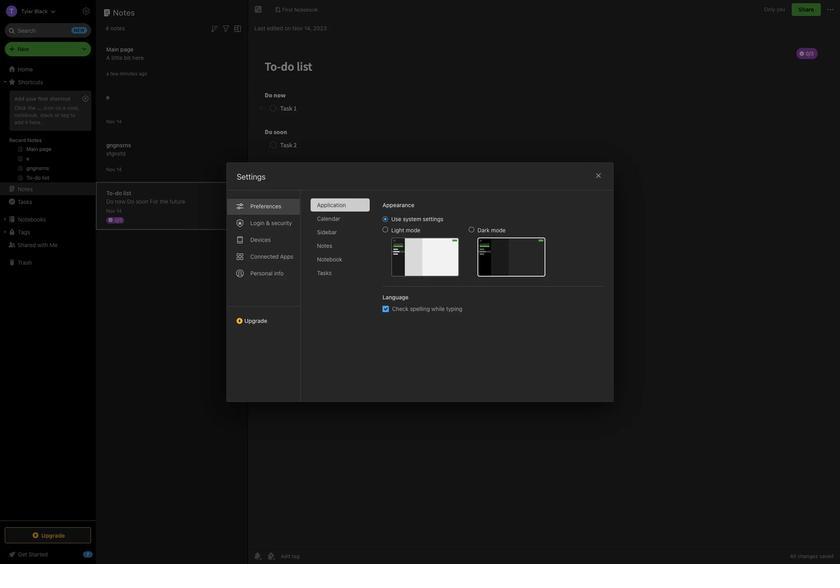 Task type: describe. For each thing, give the bounding box(es) containing it.
Dark mode radio
[[469, 227, 474, 232]]

trash
[[18, 259, 32, 266]]

connected
[[250, 253, 279, 260]]

here
[[132, 54, 144, 61]]

to-do list do now do soon for the future
[[106, 189, 185, 205]]

2023
[[313, 25, 327, 31]]

icon
[[44, 105, 54, 111]]

application
[[317, 201, 346, 208]]

new button
[[5, 42, 91, 56]]

recent
[[9, 137, 26, 143]]

home
[[18, 66, 33, 72]]

nov 14 for e
[[106, 118, 122, 124]]

you
[[777, 6, 786, 12]]

0/3
[[115, 217, 123, 223]]

nov down sfgnsfd
[[106, 166, 115, 172]]

shortcut
[[49, 95, 70, 102]]

sfgnsfd
[[106, 150, 126, 157]]

1 do from the left
[[106, 198, 113, 205]]

0 horizontal spatial the
[[28, 105, 36, 111]]

security
[[271, 219, 292, 226]]

option group containing use system settings
[[383, 215, 546, 277]]

use system settings
[[391, 215, 444, 222]]

notebook tab
[[311, 253, 370, 266]]

sidebar
[[317, 229, 337, 235]]

note,
[[67, 105, 79, 111]]

all
[[790, 553, 796, 560]]

upgrade button inside tab list
[[227, 306, 300, 327]]

light mode
[[391, 227, 420, 233]]

0 horizontal spatial upgrade button
[[5, 528, 91, 544]]

notes inside tab
[[317, 242, 332, 249]]

tasks inside tab
[[317, 269, 332, 276]]

settings
[[423, 215, 444, 222]]

settings image
[[81, 6, 91, 16]]

notes tab
[[311, 239, 370, 252]]

future
[[170, 198, 185, 205]]

notebook,
[[14, 112, 39, 118]]

close image
[[594, 171, 603, 180]]

notebooks
[[18, 216, 46, 223]]

trash link
[[0, 256, 95, 269]]

add
[[14, 119, 24, 125]]

notebook inside button
[[294, 6, 318, 13]]

all changes saved
[[790, 553, 834, 560]]

add tag image
[[266, 552, 276, 561]]

the inside to-do list do now do soon for the future
[[160, 198, 168, 205]]

soon
[[136, 198, 148, 205]]

Search text field
[[10, 23, 85, 38]]

notes inside group
[[27, 137, 42, 143]]

tasks button
[[0, 195, 95, 208]]

here.
[[29, 119, 42, 125]]

while
[[431, 305, 445, 312]]

note window element
[[248, 0, 840, 564]]

little
[[111, 54, 123, 61]]

only
[[764, 6, 775, 12]]

add a reminder image
[[253, 552, 262, 561]]

settings
[[237, 172, 266, 181]]

a few minutes ago
[[106, 70, 147, 76]]

14 for e
[[116, 118, 122, 124]]

new
[[18, 46, 29, 52]]

tab list for appearance
[[311, 198, 376, 402]]

expand notebooks image
[[2, 216, 8, 222]]

do
[[115, 189, 122, 196]]

14,
[[304, 25, 312, 31]]

for
[[150, 198, 158, 205]]

system
[[403, 215, 421, 222]]

first notebook button
[[272, 4, 321, 15]]

preferences
[[250, 203, 281, 209]]

me
[[50, 241, 58, 248]]

tasks inside button
[[18, 198, 32, 205]]

typing
[[446, 305, 462, 312]]

main
[[106, 46, 119, 53]]

ago
[[139, 70, 147, 76]]

with
[[37, 241, 48, 248]]

language
[[383, 294, 409, 301]]

14 for gngnsrns
[[116, 166, 122, 172]]

check spelling while typing
[[392, 305, 462, 312]]

on inside note window element
[[285, 25, 291, 31]]

few
[[110, 70, 118, 76]]

Note Editor text field
[[248, 38, 840, 548]]

notes
[[110, 25, 125, 32]]

shared with me
[[18, 241, 58, 248]]

mode for dark mode
[[491, 227, 506, 233]]

calendar
[[317, 215, 340, 222]]

gngnsrns
[[106, 142, 131, 148]]

application tab
[[311, 198, 370, 211]]

nov down e
[[106, 118, 115, 124]]

expand tags image
[[2, 229, 8, 235]]

to-
[[106, 189, 115, 196]]

apps
[[280, 253, 293, 260]]

upgrade for upgrade 'popup button' within the tab list
[[244, 317, 267, 324]]

0 vertical spatial a
[[106, 70, 109, 76]]

edited
[[267, 25, 283, 31]]

first
[[38, 95, 48, 102]]

shortcuts button
[[0, 75, 95, 88]]

tree containing home
[[0, 63, 96, 520]]

first notebook
[[282, 6, 318, 13]]

Check spelling while typing checkbox
[[383, 306, 389, 312]]

2 do from the left
[[127, 198, 134, 205]]

minutes
[[120, 70, 138, 76]]

upgrade for left upgrade 'popup button'
[[41, 532, 65, 539]]

...
[[37, 105, 42, 111]]



Task type: locate. For each thing, give the bounding box(es) containing it.
1 horizontal spatial a
[[106, 70, 109, 76]]

a
[[106, 54, 110, 61]]

click the ...
[[14, 105, 42, 111]]

None search field
[[10, 23, 85, 38]]

&
[[266, 219, 270, 226]]

tasks up notebooks
[[18, 198, 32, 205]]

0 vertical spatial upgrade button
[[227, 306, 300, 327]]

0 vertical spatial tasks
[[18, 198, 32, 205]]

2 14 from the top
[[116, 166, 122, 172]]

a inside icon on a note, notebook, stack or tag to add it here.
[[63, 105, 66, 111]]

0 horizontal spatial on
[[55, 105, 61, 111]]

do
[[106, 198, 113, 205], [127, 198, 134, 205]]

only you
[[764, 6, 786, 12]]

option group
[[383, 215, 546, 277]]

mode
[[406, 227, 420, 233], [491, 227, 506, 233]]

tags
[[18, 229, 30, 235]]

on right "edited"
[[285, 25, 291, 31]]

on inside icon on a note, notebook, stack or tag to add it here.
[[55, 105, 61, 111]]

1 vertical spatial a
[[63, 105, 66, 111]]

tree
[[0, 63, 96, 520]]

0 vertical spatial on
[[285, 25, 291, 31]]

shortcuts
[[18, 78, 43, 85]]

14
[[116, 118, 122, 124], [116, 166, 122, 172], [116, 208, 122, 214]]

appearance
[[383, 201, 414, 208]]

notes down sidebar
[[317, 242, 332, 249]]

0 horizontal spatial a
[[63, 105, 66, 111]]

e
[[106, 94, 109, 100]]

devices
[[250, 236, 271, 243]]

nov 14
[[106, 118, 122, 124], [106, 166, 122, 172], [106, 208, 122, 214]]

do down list
[[127, 198, 134, 205]]

login & security
[[250, 219, 292, 226]]

it
[[25, 119, 28, 125]]

the right "for"
[[160, 198, 168, 205]]

tab list for application
[[227, 190, 301, 402]]

1 vertical spatial on
[[55, 105, 61, 111]]

0 horizontal spatial mode
[[406, 227, 420, 233]]

notes up notes in the left of the page
[[113, 8, 135, 17]]

personal
[[250, 270, 273, 277]]

saved
[[820, 553, 834, 560]]

1 mode from the left
[[406, 227, 420, 233]]

connected apps
[[250, 253, 293, 260]]

nov inside note window element
[[293, 25, 303, 31]]

light
[[391, 227, 404, 233]]

1 14 from the top
[[116, 118, 122, 124]]

info
[[274, 270, 284, 277]]

expand note image
[[254, 5, 263, 14]]

the
[[28, 105, 36, 111], [160, 198, 168, 205]]

dark
[[478, 227, 490, 233]]

mode for light mode
[[406, 227, 420, 233]]

2 nov 14 from the top
[[106, 166, 122, 172]]

14 up 0/3 on the top of page
[[116, 208, 122, 214]]

nov 14 down sfgnsfd
[[106, 166, 122, 172]]

3 14 from the top
[[116, 208, 122, 214]]

1 horizontal spatial upgrade
[[244, 317, 267, 324]]

stack
[[40, 112, 53, 118]]

tasks down notebook tab
[[317, 269, 332, 276]]

add
[[14, 95, 24, 102]]

notes right recent
[[27, 137, 42, 143]]

upgrade inside tab list
[[244, 317, 267, 324]]

tags button
[[0, 226, 95, 238]]

1 horizontal spatial upgrade button
[[227, 306, 300, 327]]

icon on a note, notebook, stack or tag to add it here.
[[14, 105, 79, 125]]

notebook inside tab
[[317, 256, 342, 263]]

notebook right first
[[294, 6, 318, 13]]

last edited on nov 14, 2023
[[254, 25, 327, 31]]

1 vertical spatial the
[[160, 198, 168, 205]]

Use system settings radio
[[383, 216, 388, 222]]

0 vertical spatial nov 14
[[106, 118, 122, 124]]

1 vertical spatial 14
[[116, 166, 122, 172]]

1 horizontal spatial on
[[285, 25, 291, 31]]

1 vertical spatial upgrade
[[41, 532, 65, 539]]

1 vertical spatial nov 14
[[106, 166, 122, 172]]

mode down system
[[406, 227, 420, 233]]

or
[[55, 112, 60, 118]]

personal info
[[250, 270, 284, 277]]

main page a little bit here
[[106, 46, 144, 61]]

group containing add your first shortcut
[[0, 88, 95, 186]]

last
[[254, 25, 265, 31]]

1 nov 14 from the top
[[106, 118, 122, 124]]

tasks
[[18, 198, 32, 205], [317, 269, 332, 276]]

0 horizontal spatial tab list
[[227, 190, 301, 402]]

3 nov 14 from the top
[[106, 208, 122, 214]]

shared with me link
[[0, 238, 95, 251]]

upgrade button
[[227, 306, 300, 327], [5, 528, 91, 544]]

nov left 14,
[[293, 25, 303, 31]]

list
[[123, 189, 131, 196]]

sidebar tab
[[311, 225, 370, 239]]

do down to-
[[106, 198, 113, 205]]

on
[[285, 25, 291, 31], [55, 105, 61, 111]]

your
[[26, 95, 37, 102]]

shared
[[18, 241, 36, 248]]

page
[[120, 46, 134, 53]]

0 vertical spatial notebook
[[294, 6, 318, 13]]

on up or on the left top of page
[[55, 105, 61, 111]]

notes
[[113, 8, 135, 17], [27, 137, 42, 143], [18, 186, 33, 192], [317, 242, 332, 249]]

0 horizontal spatial upgrade
[[41, 532, 65, 539]]

1 horizontal spatial mode
[[491, 227, 506, 233]]

tab list
[[227, 190, 301, 402], [311, 198, 376, 402]]

0 vertical spatial 14
[[116, 118, 122, 124]]

nov 14 up 0/3 on the top of page
[[106, 208, 122, 214]]

Light mode radio
[[383, 227, 388, 232]]

nov up 0/3 on the top of page
[[106, 208, 115, 214]]

share button
[[792, 3, 821, 16]]

use
[[391, 215, 401, 222]]

1 horizontal spatial the
[[160, 198, 168, 205]]

tab list containing preferences
[[227, 190, 301, 402]]

2 mode from the left
[[491, 227, 506, 233]]

2 vertical spatial nov 14
[[106, 208, 122, 214]]

2 vertical spatial 14
[[116, 208, 122, 214]]

1 horizontal spatial tasks
[[317, 269, 332, 276]]

4
[[105, 25, 109, 32]]

nov 14 up gngnsrns
[[106, 118, 122, 124]]

0 vertical spatial upgrade
[[244, 317, 267, 324]]

tasks tab
[[311, 266, 370, 279]]

1 vertical spatial tasks
[[317, 269, 332, 276]]

0 horizontal spatial tasks
[[18, 198, 32, 205]]

login
[[250, 219, 264, 226]]

check
[[392, 305, 409, 312]]

recent notes
[[9, 137, 42, 143]]

notes link
[[0, 183, 95, 195]]

1 horizontal spatial do
[[127, 198, 134, 205]]

a left few
[[106, 70, 109, 76]]

upgrade
[[244, 317, 267, 324], [41, 532, 65, 539]]

mode right dark
[[491, 227, 506, 233]]

notebook down notes tab
[[317, 256, 342, 263]]

share
[[799, 6, 814, 13]]

4 notes
[[105, 25, 125, 32]]

tab list containing application
[[311, 198, 376, 402]]

the left ...
[[28, 105, 36, 111]]

dark mode
[[478, 227, 506, 233]]

click
[[14, 105, 26, 111]]

bit
[[124, 54, 131, 61]]

1 horizontal spatial tab list
[[311, 198, 376, 402]]

add your first shortcut
[[14, 95, 70, 102]]

changes
[[798, 553, 818, 560]]

1 vertical spatial upgrade button
[[5, 528, 91, 544]]

notebooks link
[[0, 213, 95, 226]]

calendar tab
[[311, 212, 370, 225]]

notes up tasks button
[[18, 186, 33, 192]]

spelling
[[410, 305, 430, 312]]

0 vertical spatial the
[[28, 105, 36, 111]]

a up the 'tag' at the top of page
[[63, 105, 66, 111]]

home link
[[0, 63, 96, 75]]

nov
[[293, 25, 303, 31], [106, 118, 115, 124], [106, 166, 115, 172], [106, 208, 115, 214]]

14 up gngnsrns
[[116, 118, 122, 124]]

tag
[[61, 112, 69, 118]]

nov 14 for gngnsrns
[[106, 166, 122, 172]]

1 vertical spatial notebook
[[317, 256, 342, 263]]

group
[[0, 88, 95, 186]]

14 down sfgnsfd
[[116, 166, 122, 172]]

0 horizontal spatial do
[[106, 198, 113, 205]]



Task type: vqa. For each thing, say whether or not it's contained in the screenshot.
Account FIELD
no



